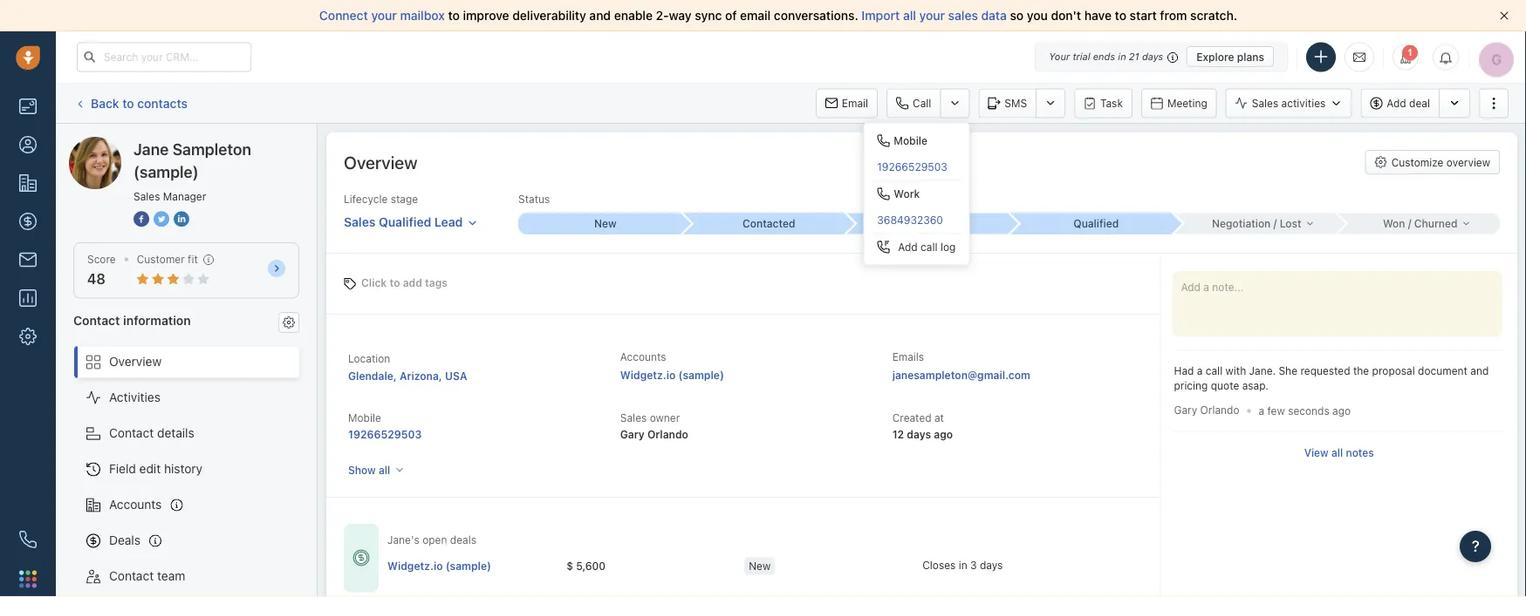 Task type: locate. For each thing, give the bounding box(es) containing it.
phone element
[[10, 523, 45, 558]]

0 horizontal spatial new
[[594, 218, 617, 230]]

accounts inside "accounts widgetz.io (sample)"
[[620, 351, 667, 364]]

at
[[935, 412, 944, 425]]

accounts up "owner"
[[620, 351, 667, 364]]

1 vertical spatial gary
[[620, 429, 645, 441]]

contact for contact information
[[73, 313, 120, 328]]

19266529503
[[877, 161, 948, 173], [348, 429, 422, 441]]

1 horizontal spatial gary
[[1174, 404, 1198, 417]]

widgetz.io up "owner"
[[620, 369, 676, 382]]

customer fit
[[137, 254, 198, 266]]

in left "3"
[[959, 560, 968, 572]]

accounts
[[620, 351, 667, 364], [109, 498, 162, 512]]

1 horizontal spatial orlando
[[1201, 404, 1240, 417]]

to left start
[[1115, 8, 1127, 23]]

field
[[109, 462, 136, 477]]

0 vertical spatial contact
[[73, 313, 120, 328]]

0 horizontal spatial gary
[[620, 429, 645, 441]]

1 vertical spatial and
[[1471, 365, 1489, 378]]

/ right won
[[1409, 218, 1412, 230]]

days for created at 12 days ago
[[907, 429, 931, 441]]

overview
[[344, 152, 418, 172], [109, 355, 162, 369]]

1 link
[[1393, 44, 1419, 70]]

0 horizontal spatial mobile
[[348, 412, 381, 425]]

1 vertical spatial mobile
[[348, 412, 381, 425]]

your left the mailbox on the top left of the page
[[371, 8, 397, 23]]

send email image
[[1354, 50, 1366, 64]]

add inside button
[[1387, 97, 1407, 109]]

19266529503 up work
[[877, 161, 948, 173]]

orlando down quote
[[1201, 404, 1240, 417]]

back to contacts
[[91, 96, 188, 110]]

/ inside "negotiation / lost" button
[[1274, 218, 1277, 230]]

negotiation
[[1212, 218, 1271, 230]]

activities
[[1282, 97, 1326, 109]]

sales qualified lead
[[344, 215, 463, 229]]

import all your sales data link
[[862, 8, 1010, 23]]

gary inside sales owner gary orlando
[[620, 429, 645, 441]]

1 horizontal spatial /
[[1409, 218, 1412, 230]]

0 vertical spatial add
[[1387, 97, 1407, 109]]

0 horizontal spatial overview
[[109, 355, 162, 369]]

open
[[423, 535, 447, 547]]

0 vertical spatial gary
[[1174, 404, 1198, 417]]

emails janesampleton@gmail.com
[[893, 351, 1031, 382]]

1 vertical spatial contact
[[109, 426, 154, 441]]

0 vertical spatial widgetz.io
[[620, 369, 676, 382]]

ago right 'seconds'
[[1333, 405, 1351, 417]]

email button
[[816, 89, 878, 118]]

0 horizontal spatial in
[[959, 560, 968, 572]]

all right view
[[1332, 447, 1343, 459]]

contact down 'deals'
[[109, 570, 154, 584]]

explore plans link
[[1187, 46, 1274, 67]]

contact details
[[109, 426, 194, 441]]

to right back
[[122, 96, 134, 110]]

won / churned button
[[1337, 214, 1500, 234]]

1 vertical spatial overview
[[109, 355, 162, 369]]

location glendale, arizona, usa
[[348, 353, 467, 382]]

0 vertical spatial a
[[1197, 365, 1203, 378]]

(sample) up "owner"
[[679, 369, 724, 382]]

jane down contacts
[[134, 140, 169, 158]]

gary down "accounts widgetz.io (sample)" at the bottom left
[[620, 429, 645, 441]]

accounts up 'deals'
[[109, 498, 162, 512]]

0 vertical spatial 19266529503
[[877, 161, 948, 173]]

sales left "owner"
[[620, 412, 647, 425]]

churned
[[1415, 218, 1458, 230]]

ends
[[1093, 51, 1116, 62]]

widgetz.io down jane's
[[388, 561, 443, 573]]

0 horizontal spatial a
[[1197, 365, 1203, 378]]

quote
[[1211, 380, 1240, 392]]

0 vertical spatial all
[[903, 8, 916, 23]]

edit
[[139, 462, 161, 477]]

0 vertical spatial mobile
[[894, 135, 928, 147]]

sales inside 'sales qualified lead' link
[[344, 215, 376, 229]]

1 horizontal spatial widgetz.io
[[620, 369, 676, 382]]

tags
[[425, 277, 448, 289]]

1 vertical spatial accounts
[[109, 498, 162, 512]]

0 horizontal spatial qualified
[[379, 215, 432, 229]]

call up quote
[[1206, 365, 1223, 378]]

to inside back to contacts link
[[122, 96, 134, 110]]

sales activities button
[[1226, 89, 1361, 118], [1226, 89, 1352, 118]]

1 vertical spatial widgetz.io (sample) link
[[388, 559, 491, 574]]

owner
[[650, 412, 680, 425]]

0 horizontal spatial and
[[590, 8, 611, 23]]

call left log
[[921, 241, 938, 254]]

log
[[941, 241, 956, 254]]

1 vertical spatial add
[[898, 241, 918, 254]]

add for add deal
[[1387, 97, 1407, 109]]

start
[[1130, 8, 1157, 23]]

jane sampleton (sample) up the manager
[[134, 140, 251, 181]]

improve
[[463, 8, 509, 23]]

2 vertical spatial contact
[[109, 570, 154, 584]]

2 vertical spatial all
[[379, 464, 390, 477]]

mobile for mobile
[[894, 135, 928, 147]]

3684932360 link
[[864, 207, 969, 233]]

0 horizontal spatial call
[[921, 241, 938, 254]]

to left add
[[390, 277, 400, 289]]

0 horizontal spatial your
[[371, 8, 397, 23]]

gary down pricing
[[1174, 404, 1198, 417]]

janesampleton@gmail.com link
[[893, 367, 1031, 384]]

jane sampleton (sample)
[[104, 137, 247, 151], [134, 140, 251, 181]]

jane down back
[[104, 137, 131, 151]]

a left few
[[1259, 405, 1265, 417]]

overview up lifecycle stage
[[344, 152, 418, 172]]

2 horizontal spatial all
[[1332, 447, 1343, 459]]

information
[[123, 313, 191, 328]]

widgetz.io (sample) link down open
[[388, 559, 491, 574]]

/ left 'lost' on the right of the page
[[1274, 218, 1277, 230]]

(sample) up the manager
[[198, 137, 247, 151]]

mobile down call link
[[894, 135, 928, 147]]

mobile inside mobile 19266529503
[[348, 412, 381, 425]]

way
[[669, 8, 692, 23]]

1 / from the left
[[1274, 218, 1277, 230]]

1 horizontal spatial all
[[903, 8, 916, 23]]

2 / from the left
[[1409, 218, 1412, 230]]

days down "created"
[[907, 429, 931, 441]]

/
[[1274, 218, 1277, 230], [1409, 218, 1412, 230]]

customer
[[137, 254, 185, 266]]

1 vertical spatial ago
[[934, 429, 953, 441]]

won / churned
[[1383, 218, 1458, 230]]

$ 5,600
[[567, 561, 606, 573]]

0 vertical spatial overview
[[344, 152, 418, 172]]

team
[[157, 570, 185, 584]]

1 horizontal spatial days
[[980, 560, 1003, 572]]

days right "21" at the top right
[[1142, 51, 1164, 62]]

19266529503 link up work
[[864, 154, 969, 180]]

back to contacts link
[[73, 90, 189, 117]]

sales down lifecycle
[[344, 215, 376, 229]]

sms button
[[979, 89, 1036, 118]]

all for show all
[[379, 464, 390, 477]]

0 horizontal spatial all
[[379, 464, 390, 477]]

overview
[[1447, 156, 1491, 168]]

(sample) down deals
[[446, 561, 491, 573]]

row
[[388, 549, 1101, 585]]

your left sales
[[920, 8, 945, 23]]

0 vertical spatial widgetz.io (sample) link
[[620, 369, 724, 382]]

add down 3684932360
[[898, 241, 918, 254]]

2 vertical spatial days
[[980, 560, 1003, 572]]

0 vertical spatial 19266529503 link
[[864, 154, 969, 180]]

your
[[1049, 51, 1070, 62]]

0 vertical spatial ago
[[1333, 405, 1351, 417]]

1 horizontal spatial add
[[1387, 97, 1407, 109]]

0 horizontal spatial /
[[1274, 218, 1277, 230]]

0 vertical spatial days
[[1142, 51, 1164, 62]]

customize overview button
[[1366, 150, 1500, 175]]

meeting
[[1168, 97, 1208, 110]]

phone image
[[19, 532, 37, 549]]

task
[[1101, 97, 1123, 110]]

and
[[590, 8, 611, 23], [1471, 365, 1489, 378]]

have
[[1085, 8, 1112, 23]]

click
[[361, 277, 387, 289]]

mobile
[[894, 135, 928, 147], [348, 412, 381, 425]]

0 horizontal spatial orlando
[[648, 429, 689, 441]]

proposal
[[1373, 365, 1416, 378]]

in left "21" at the top right
[[1118, 51, 1127, 62]]

customize
[[1392, 156, 1444, 168]]

1 horizontal spatial new
[[749, 561, 771, 573]]

sync
[[695, 8, 722, 23]]

all right show
[[379, 464, 390, 477]]

0 horizontal spatial widgetz.io
[[388, 561, 443, 573]]

1 vertical spatial days
[[907, 429, 931, 441]]

1 vertical spatial orlando
[[648, 429, 689, 441]]

new inside row
[[749, 561, 771, 573]]

1 vertical spatial a
[[1259, 405, 1265, 417]]

1 vertical spatial call
[[1206, 365, 1223, 378]]

0 vertical spatial accounts
[[620, 351, 667, 364]]

ago
[[1333, 405, 1351, 417], [934, 429, 953, 441]]

1 horizontal spatial accounts
[[620, 351, 667, 364]]

1 horizontal spatial mobile
[[894, 135, 928, 147]]

19266529503 link up the show all
[[348, 429, 422, 441]]

0 horizontal spatial 19266529503 link
[[348, 429, 422, 441]]

data
[[982, 8, 1007, 23]]

all right import
[[903, 8, 916, 23]]

1 horizontal spatial and
[[1471, 365, 1489, 378]]

19266529503 up the show all
[[348, 429, 422, 441]]

1 horizontal spatial in
[[1118, 51, 1127, 62]]

overview up activities
[[109, 355, 162, 369]]

qualified link
[[1009, 213, 1173, 235]]

1 horizontal spatial qualified
[[1074, 218, 1119, 230]]

accounts for accounts widgetz.io (sample)
[[620, 351, 667, 364]]

0 horizontal spatial jane
[[104, 137, 131, 151]]

status
[[518, 193, 550, 206]]

and left the enable
[[590, 8, 611, 23]]

add for add call log
[[898, 241, 918, 254]]

created at 12 days ago
[[893, 412, 953, 441]]

with
[[1226, 365, 1247, 378]]

to
[[448, 8, 460, 23], [1115, 8, 1127, 23], [122, 96, 134, 110], [390, 277, 400, 289]]

0 horizontal spatial 19266529503
[[348, 429, 422, 441]]

add left deal
[[1387, 97, 1407, 109]]

days inside the created at 12 days ago
[[907, 429, 931, 441]]

contact for contact team
[[109, 570, 154, 584]]

1 vertical spatial widgetz.io
[[388, 561, 443, 573]]

fit
[[188, 254, 198, 266]]

to right the mailbox on the top left of the page
[[448, 8, 460, 23]]

1 horizontal spatial your
[[920, 8, 945, 23]]

1 horizontal spatial call
[[1206, 365, 1223, 378]]

3684932360
[[877, 214, 943, 226]]

negotiation / lost button
[[1173, 214, 1337, 234]]

trial
[[1073, 51, 1091, 62]]

and right document
[[1471, 365, 1489, 378]]

explore
[[1197, 51, 1235, 63]]

ago down at
[[934, 429, 953, 441]]

sales up facebook circled icon
[[134, 190, 160, 203]]

0 horizontal spatial add
[[898, 241, 918, 254]]

mobile down 'glendale,'
[[348, 412, 381, 425]]

a
[[1197, 365, 1203, 378], [1259, 405, 1265, 417]]

click to add tags
[[361, 277, 448, 289]]

a right had
[[1197, 365, 1203, 378]]

/ inside won / churned button
[[1409, 218, 1412, 230]]

freshworks switcher image
[[19, 571, 37, 589]]

Search your CRM... text field
[[77, 42, 251, 72]]

explore plans
[[1197, 51, 1265, 63]]

email
[[740, 8, 771, 23]]

1 horizontal spatial 19266529503 link
[[864, 154, 969, 180]]

0 horizontal spatial accounts
[[109, 498, 162, 512]]

add call log
[[898, 241, 956, 254]]

1 vertical spatial new
[[749, 561, 771, 573]]

widgetz.io inside row
[[388, 561, 443, 573]]

close image
[[1500, 11, 1509, 20]]

1 vertical spatial all
[[1332, 447, 1343, 459]]

1 horizontal spatial 19266529503
[[877, 161, 948, 173]]

widgetz.io (sample) link up "owner"
[[620, 369, 724, 382]]

contact down 48 button
[[73, 313, 120, 328]]

contact down activities
[[109, 426, 154, 441]]

sales left the activities
[[1252, 97, 1279, 109]]

days right "3"
[[980, 560, 1003, 572]]

0 horizontal spatial ago
[[934, 429, 953, 441]]

orlando down "owner"
[[648, 429, 689, 441]]

so
[[1010, 8, 1024, 23]]

2-
[[656, 8, 669, 23]]

from
[[1160, 8, 1188, 23]]

1 horizontal spatial overview
[[344, 152, 418, 172]]

0 horizontal spatial days
[[907, 429, 931, 441]]

new
[[594, 218, 617, 230], [749, 561, 771, 573]]

sales for sales activities
[[1252, 97, 1279, 109]]



Task type: describe. For each thing, give the bounding box(es) containing it.
/ for negotiation
[[1274, 218, 1277, 230]]

sampleton up the manager
[[173, 140, 251, 158]]

add
[[403, 277, 422, 289]]

import
[[862, 8, 900, 23]]

mobile for mobile 19266529503
[[348, 412, 381, 425]]

conversations.
[[774, 8, 859, 23]]

sales for sales qualified lead
[[344, 215, 376, 229]]

few
[[1268, 405, 1286, 417]]

interested
[[904, 218, 956, 230]]

you
[[1027, 8, 1048, 23]]

facebook circled image
[[134, 209, 149, 228]]

score
[[87, 254, 116, 266]]

closes in 3 days
[[923, 560, 1003, 572]]

asap.
[[1243, 380, 1269, 392]]

new link
[[518, 213, 682, 235]]

1 horizontal spatial widgetz.io (sample) link
[[620, 369, 724, 382]]

lead
[[435, 215, 463, 229]]

manager
[[163, 190, 206, 203]]

negotiation / lost
[[1212, 218, 1302, 230]]

widgetz.io (sample)
[[388, 561, 491, 573]]

48
[[87, 271, 106, 288]]

/ for won
[[1409, 218, 1412, 230]]

1 vertical spatial 19266529503
[[348, 429, 422, 441]]

the
[[1354, 365, 1370, 378]]

don't
[[1051, 8, 1082, 23]]

sms
[[1005, 97, 1027, 110]]

connect your mailbox to improve deliverability and enable 2-way sync of email conversations. import all your sales data so you don't have to start from scratch.
[[319, 8, 1238, 23]]

48 button
[[87, 271, 106, 288]]

lifecycle stage
[[344, 193, 418, 206]]

accounts for accounts
[[109, 498, 162, 512]]

(sample) up sales manager
[[134, 162, 199, 181]]

arizona,
[[400, 370, 442, 382]]

deals
[[450, 535, 477, 547]]

interested button
[[846, 214, 1009, 234]]

deal
[[1410, 97, 1431, 109]]

document
[[1418, 365, 1468, 378]]

0 vertical spatial in
[[1118, 51, 1127, 62]]

1 your from the left
[[371, 8, 397, 23]]

customize overview
[[1392, 156, 1491, 168]]

2 your from the left
[[920, 8, 945, 23]]

call
[[913, 97, 932, 110]]

contact for contact details
[[109, 426, 154, 441]]

call inside had a call with jane. she requested the proposal document and pricing quote asap.
[[1206, 365, 1223, 378]]

had
[[1174, 365, 1194, 378]]

orlando inside sales owner gary orlando
[[648, 429, 689, 441]]

sampleton down contacts
[[134, 137, 194, 151]]

a inside had a call with jane. she requested the proposal document and pricing quote asap.
[[1197, 365, 1203, 378]]

scratch.
[[1191, 8, 1238, 23]]

lifecycle
[[344, 193, 388, 206]]

sales inside sales owner gary orlando
[[620, 412, 647, 425]]

jane's open deals
[[388, 535, 477, 547]]

closes
[[923, 560, 956, 572]]

lost
[[1280, 218, 1302, 230]]

qualified inside qualified link
[[1074, 218, 1119, 230]]

jane's
[[388, 535, 420, 547]]

interested link
[[846, 214, 1009, 234]]

plans
[[1238, 51, 1265, 63]]

days for closes in 3 days
[[980, 560, 1003, 572]]

show
[[348, 464, 376, 477]]

pricing
[[1174, 380, 1208, 392]]

5,600
[[576, 561, 606, 573]]

a few seconds ago
[[1259, 405, 1351, 417]]

add deal button
[[1361, 89, 1439, 118]]

connect
[[319, 8, 368, 23]]

all for view all notes
[[1332, 447, 1343, 459]]

janesampleton@gmail.com
[[893, 369, 1031, 382]]

call button
[[887, 89, 940, 118]]

(sample) inside "accounts widgetz.io (sample)"
[[679, 369, 724, 382]]

glendale, arizona, usa link
[[348, 370, 467, 382]]

sales qualified lead link
[[344, 207, 478, 232]]

row containing closes in 3 days
[[388, 549, 1101, 585]]

linkedin circled image
[[174, 209, 189, 228]]

connect your mailbox link
[[319, 8, 448, 23]]

0 vertical spatial new
[[594, 218, 617, 230]]

sales
[[949, 8, 978, 23]]

mng settings image
[[283, 317, 295, 329]]

deals
[[109, 534, 141, 548]]

contact team
[[109, 570, 185, 584]]

0 horizontal spatial widgetz.io (sample) link
[[388, 559, 491, 574]]

glendale,
[[348, 370, 397, 382]]

mailbox
[[400, 8, 445, 23]]

jane.
[[1250, 365, 1276, 378]]

12
[[893, 429, 904, 441]]

deliverability
[[513, 8, 586, 23]]

0 vertical spatial and
[[590, 8, 611, 23]]

sales for sales manager
[[134, 190, 160, 203]]

container_wx8msf4aqz5i3rn1 image
[[353, 550, 370, 568]]

task button
[[1075, 89, 1133, 118]]

details
[[157, 426, 194, 441]]

sales owner gary orlando
[[620, 412, 689, 441]]

qualified inside 'sales qualified lead' link
[[379, 215, 432, 229]]

jane sampleton (sample) down contacts
[[104, 137, 247, 151]]

enable
[[614, 8, 653, 23]]

seconds
[[1288, 405, 1330, 417]]

1 vertical spatial 19266529503 link
[[348, 429, 422, 441]]

location
[[348, 353, 390, 365]]

0 vertical spatial orlando
[[1201, 404, 1240, 417]]

contacted link
[[682, 213, 846, 235]]

1 vertical spatial in
[[959, 560, 968, 572]]

3
[[971, 560, 977, 572]]

and inside had a call with jane. she requested the proposal document and pricing quote asap.
[[1471, 365, 1489, 378]]

email
[[842, 97, 869, 110]]

2 horizontal spatial days
[[1142, 51, 1164, 62]]

she
[[1279, 365, 1298, 378]]

notes
[[1346, 447, 1375, 459]]

1 horizontal spatial a
[[1259, 405, 1265, 417]]

twitter circled image
[[154, 209, 169, 228]]

widgetz.io inside "accounts widgetz.io (sample)"
[[620, 369, 676, 382]]

contact information
[[73, 313, 191, 328]]

field edit history
[[109, 462, 203, 477]]

ago inside the created at 12 days ago
[[934, 429, 953, 441]]

1
[[1408, 47, 1413, 58]]

1 horizontal spatial jane
[[134, 140, 169, 158]]

history
[[164, 462, 203, 477]]

activities
[[109, 391, 161, 405]]

won / churned link
[[1337, 214, 1500, 234]]

0 vertical spatial call
[[921, 241, 938, 254]]

1 horizontal spatial ago
[[1333, 405, 1351, 417]]

gary orlando
[[1174, 404, 1240, 417]]

add deal
[[1387, 97, 1431, 109]]



Task type: vqa. For each thing, say whether or not it's contained in the screenshot.
"red" on the top left of the page
no



